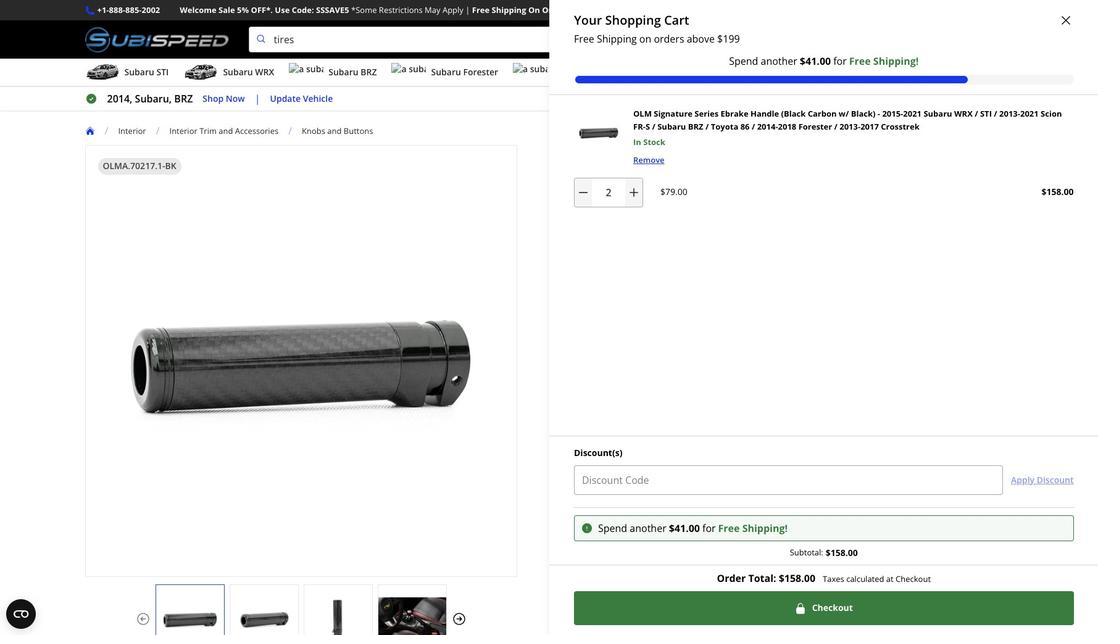Task type: describe. For each thing, give the bounding box(es) containing it.
+1-
[[97, 4, 109, 15]]

knobs and buttons
[[302, 125, 373, 136]]

your shopping cart
[[574, 12, 689, 28]]

bk
[[165, 160, 176, 172]]

free down "your"
[[574, 32, 594, 46]]

subtotal:
[[790, 547, 823, 558]]

use
[[275, 4, 290, 15]]

details.
[[730, 570, 762, 583]]

olm for olm signature series ebrake handle (black carbon w/ black) - 2015-2021 subaru wrx / sti / 2013-2021 scion fr-s / subaru brz / toyota 86 / 2014-2018 forester / 2013-2017 crosstrek
[[554, 147, 582, 164]]

0 vertical spatial $
[[717, 32, 723, 46]]

olm signature series ebrake handle (black carbon w/ black) - 2015-2021 subaru wrx / sti / 2013-2021 scion fr-s / subaru brz / toyota 86 / 2014-2018 forester / 2013-2017 crosstrek
[[554, 147, 1012, 204]]

over
[[572, 4, 591, 15]]

2017 for olm signature series ebrake handle (black carbon w/ black) - 2015-2021 subaru wrx / sti / 2013-2021 scion fr-s / subaru brz / toyota 86 / 2014-2018 forester / 2013-2017 crosstrek in stock
[[860, 121, 879, 132]]

handle for olm signature series ebrake handle (black carbon w/ black) - 2015-2021 subaru wrx / sti / 2013-2021 scion fr-s / subaru brz / toyota 86 / 2014-2018 forester / 2013-2017 crosstrek in stock
[[750, 108, 779, 119]]

scion for olm signature series ebrake handle (black carbon w/ black) - 2015-2021 subaru wrx / sti / 2013-2021 scion fr-s / subaru brz / toyota 86 / 2014-2018 forester / 2013-2017 crosstrek
[[731, 167, 763, 184]]

0 horizontal spatial and
[[219, 125, 233, 136]]

orders
[[654, 32, 684, 46]]

interior for interior trim and accessories
[[169, 125, 197, 136]]

wrx for olm signature series ebrake handle (black carbon w/ black) - 2015-2021 subaru wrx / sti / 2013-2021 scion fr-s / subaru brz / toyota 86 / 2014-2018 forester / 2013-2017 crosstrek
[[600, 167, 627, 184]]

olm for olm signature series ebrake handle (black carbon w/ black) - 2015-2021 subaru wrx / sti / 2013-2021 scion fr-s / subaru brz / toyota 86 / 2014-2018 forester / 2013-2017 crosstrek in stock
[[633, 108, 652, 119]]

increment image
[[628, 186, 640, 199]]

on
[[528, 4, 540, 15]]

s for olm signature series ebrake handle (black carbon w/ black) - 2015-2021 subaru wrx / sti / 2013-2021 scion fr-s / subaru brz / toyota 86 / 2014-2018 forester / 2013-2017 crosstrek
[[784, 167, 791, 184]]

free right |
[[472, 4, 490, 15]]

olma.70217.1-
[[103, 160, 165, 172]]

your
[[574, 12, 602, 28]]

5%
[[237, 4, 249, 15]]

fits
[[596, 476, 611, 490]]

total:
[[748, 572, 776, 585]]

+1-888-885-2002 link
[[97, 4, 160, 17]]

0 horizontal spatial $
[[669, 521, 674, 535]]

free up olm signature series ebrake handle (black carbon w/ black) - 2015-2021 subaru wrx / sti / 2013-2021 scion fr-s / subaru brz / toyota 86 / 2014-2018 forester / 2013-2017 crosstrek link
[[849, 54, 871, 68]]

0 vertical spatial spend another $ 41.00 for free shipping!
[[729, 54, 919, 68]]

Discount Code field
[[574, 465, 1004, 495]]

black) for olm signature series ebrake handle (black carbon w/ black) - 2015-2021 subaru wrx / sti / 2013-2021 scion fr-s / subaru brz / toyota 86 / 2014-2018 forester / 2013-2017 crosstrek
[[878, 147, 914, 164]]

subtotal: $158.00
[[790, 547, 858, 558]]

sti for olm signature series ebrake handle (black carbon w/ black) - 2015-2021 subaru wrx / sti / 2013-2021 scion fr-s / subaru brz / toyota 86 / 2014-2018 forester / 2013-2017 crosstrek in stock
[[980, 108, 992, 119]]

(black for olm signature series ebrake handle (black carbon w/ black) - 2015-2021 subaru wrx / sti / 2013-2021 scion fr-s / subaru brz / toyota 86 / 2014-2018 forester / 2013-2017 crosstrek in stock
[[781, 108, 806, 119]]

888-
[[109, 4, 125, 15]]

may
[[425, 4, 441, 15]]

interior trim and accessories
[[169, 125, 279, 136]]

at
[[886, 574, 893, 585]]

1 horizontal spatial 41.00
[[805, 54, 831, 68]]

orders
[[542, 4, 570, 15]]

toyota for olm signature series ebrake handle (black carbon w/ black) - 2015-2021 subaru wrx / sti / 2013-2021 scion fr-s / subaru brz / toyota 86 / 2014-2018 forester / 2013-2017 crosstrek
[[882, 167, 923, 184]]

is
[[728, 554, 735, 567]]

website
[[627, 570, 663, 583]]

taxes
[[823, 574, 844, 585]]

free up "is" at the right bottom of page
[[718, 521, 740, 535]]

ebrake for olm signature series ebrake handle (black carbon w/ black) - 2015-2021 subaru wrx / sti / 2013-2021 scion fr-s / subaru brz / toyota 86 / 2014-2018 forester / 2013-2017 crosstrek in stock
[[720, 108, 748, 119]]

above
[[687, 32, 715, 46]]

2014,
[[639, 476, 665, 490]]

1 horizontal spatial another
[[761, 54, 797, 68]]

sti for olm signature series ebrake handle (black carbon w/ black) - 2015-2021 subaru wrx / sti / 2013-2021 scion fr-s / subaru brz / toyota 86 / 2014-2018 forester / 2013-2017 crosstrek
[[638, 167, 656, 184]]

1 horizontal spatial and
[[327, 125, 342, 136]]

1 horizontal spatial checkout
[[896, 574, 931, 585]]

new
[[738, 554, 757, 567]]

none number field inside your shopping cart dialog
[[574, 178, 643, 207]]

subaru,
[[667, 476, 704, 490]]

series for olm signature series ebrake handle (black carbon w/ black) - 2015-2021 subaru wrx / sti / 2013-2021 scion fr-s / subaru brz / toyota 86 / 2014-2018 forester / 2013-2017 crosstrek in stock
[[694, 108, 718, 119]]

0 vertical spatial shipping
[[492, 4, 526, 15]]

open widget image
[[6, 599, 36, 629]]

carbon for olm signature series ebrake handle (black carbon w/ black) - 2015-2021 subaru wrx / sti / 2013-2021 scion fr-s / subaru brz / toyota 86 / 2014-2018 forester / 2013-2017 crosstrek
[[814, 147, 857, 164]]

signature for olm signature series ebrake handle (black carbon w/ black) - 2015-2021 subaru wrx / sti / 2013-2021 scion fr-s / subaru brz / toyota 86 / 2014-2018 forester / 2013-2017 crosstrek in stock
[[654, 108, 692, 119]]

sssave5
[[316, 4, 349, 15]]

checkout link
[[574, 592, 1074, 625]]

olm image
[[574, 107, 623, 157]]

1 vertical spatial $
[[800, 54, 805, 68]]

*some
[[351, 4, 377, 15]]

on
[[639, 32, 651, 46]]

toyota for olm signature series ebrake handle (black carbon w/ black) - 2015-2021 subaru wrx / sti / 2013-2021 scion fr-s / subaru brz / toyota 86 / 2014-2018 forester / 2013-2017 crosstrek in stock
[[711, 121, 738, 132]]

cart
[[664, 12, 689, 28]]

$199
[[593, 4, 611, 15]]

885-
[[125, 4, 142, 15]]

forester for olm signature series ebrake handle (black carbon w/ black) - 2015-2021 subaru wrx / sti / 2013-2021 scion fr-s / subaru brz / toyota 86 / 2014-2018 forester / 2013-2017 crosstrek in stock
[[798, 121, 832, 132]]

2015- for olm signature series ebrake handle (black carbon w/ black) - 2015-2021 subaru wrx / sti / 2013-2021 scion fr-s / subaru brz / toyota 86 / 2014-2018 forester / 2013-2017 crosstrek in stock
[[882, 108, 903, 119]]

apply
[[443, 4, 464, 15]]

brz for olm signature series ebrake handle (black carbon w/ black) - 2015-2021 subaru wrx / sti / 2013-2021 scion fr-s / subaru brz / toyota 86 / 2014-2018 forester / 2013-2017 crosstrek in stock
[[688, 121, 703, 132]]

s for olm signature series ebrake handle (black carbon w/ black) - 2015-2021 subaru wrx / sti / 2013-2021 scion fr-s / subaru brz / toyota 86 / 2014-2018 forester / 2013-2017 crosstrek in stock
[[645, 121, 650, 132]]

welcome sale 5% off*. use code: sssave5
[[180, 4, 349, 15]]

handle for olm signature series ebrake handle (black carbon w/ black) - 2015-2021 subaru wrx / sti / 2013-2021 scion fr-s / subaru brz / toyota 86 / 2014-2018 forester / 2013-2017 crosstrek
[[729, 147, 772, 164]]

2 vertical spatial $158.00
[[779, 572, 815, 585]]

warranty:
[[633, 554, 683, 567]]

additional
[[681, 570, 727, 583]]

this for part
[[685, 554, 704, 567]]

dealer
[[639, 446, 664, 457]]

- for olm signature series ebrake handle (black carbon w/ black) - 2015-2021 subaru wrx / sti / 2013-2021 scion fr-s / subaru brz / toyota 86 / 2014-2018 forester / 2013-2017 crosstrek
[[917, 147, 921, 164]]

(black for olm signature series ebrake handle (black carbon w/ black) - 2015-2021 subaru wrx / sti / 2013-2021 scion fr-s / subaru brz / toyota 86 / 2014-2018 forester / 2013-2017 crosstrek
[[775, 147, 811, 164]]

2018 for olm signature series ebrake handle (black carbon w/ black) - 2015-2021 subaru wrx / sti / 2013-2021 scion fr-s / subaru brz / toyota 86 / 2014-2018 forester / 2013-2017 crosstrek in stock
[[778, 121, 796, 132]]

$79.00
[[660, 186, 687, 198]]

manufacturer's
[[554, 570, 624, 583]]

stock
[[643, 137, 665, 148]]

interior link up the olma.70217.1-
[[118, 125, 146, 136]]

0 horizontal spatial shipping!
[[742, 521, 788, 535]]

0 vertical spatial $158.00
[[1041, 186, 1074, 198]]

a
[[813, 554, 819, 567]]

free shipping on orders above $ 199
[[574, 32, 740, 46]]

authorized
[[596, 446, 637, 457]]

checkout button
[[574, 592, 1074, 625]]

in
[[633, 137, 641, 148]]



Task type: vqa. For each thing, say whether or not it's contained in the screenshot.
2017 in OLM Signature Series Ebrake Handle (Black Carbon w/ Black) - 2015-2021 Subaru WRX / STI / 2013-2021 Scion FR-S / Subaru BRZ / Toyota 86 / 2014-2018 Forester / 2013-2017 Crosstrek
yes



Task type: locate. For each thing, give the bounding box(es) containing it.
trim
[[200, 125, 217, 136]]

1 horizontal spatial 2018
[[984, 167, 1012, 184]]

2017 inside "olm signature series ebrake handle (black carbon w/ black) - 2015-2021 subaru wrx / sti / 2013-2021 scion fr-s / subaru brz / toyota 86 / 2014-2018 forester / 2013-2017 crosstrek in stock"
[[860, 121, 879, 132]]

decrement image
[[577, 186, 589, 199]]

search input field
[[249, 27, 937, 53]]

spend down 199
[[729, 54, 758, 68]]

fr- for olm signature series ebrake handle (black carbon w/ black) - 2015-2021 subaru wrx / sti / 2013-2021 scion fr-s / subaru brz / toyota 86 / 2014-2018 forester / 2013-2017 crosstrek
[[766, 167, 784, 184]]

handle inside the olm signature series ebrake handle (black carbon w/ black) - 2015-2021 subaru wrx / sti / 2013-2021 scion fr-s / subaru brz / toyota 86 / 2014-2018 forester / 2013-2017 crosstrek
[[729, 147, 772, 164]]

sale
[[219, 4, 235, 15]]

olm up in
[[633, 108, 652, 119]]

and right knobs
[[327, 125, 342, 136]]

41.00
[[805, 54, 831, 68], [674, 521, 700, 535]]

crosstrek for olm signature series ebrake handle (black carbon w/ black) - 2015-2021 subaru wrx / sti / 2013-2021 scion fr-s / subaru brz / toyota 86 / 2014-2018 forester / 2013-2017 crosstrek in stock
[[881, 121, 919, 132]]

86 inside "olm signature series ebrake handle (black carbon w/ black) - 2015-2021 subaru wrx / sti / 2013-2021 scion fr-s / subaru brz / toyota 86 / 2014-2018 forester / 2013-2017 crosstrek in stock"
[[740, 121, 749, 132]]

black) for olm signature series ebrake handle (black carbon w/ black) - 2015-2021 subaru wrx / sti / 2013-2021 scion fr-s / subaru brz / toyota 86 / 2014-2018 forester / 2013-2017 crosstrek in stock
[[851, 108, 875, 119]]

taxes calculated at checkout
[[823, 574, 931, 585]]

$158.00
[[1041, 186, 1074, 198], [826, 547, 858, 558], [779, 572, 815, 585]]

86 for olm signature series ebrake handle (black carbon w/ black) - 2015-2021 subaru wrx / sti / 2013-2021 scion fr-s / subaru brz / toyota 86 / 2014-2018 forester / 2013-2017 crosstrek
[[926, 167, 940, 184]]

scion for olm signature series ebrake handle (black carbon w/ black) - 2015-2021 subaru wrx / sti / 2013-2021 scion fr-s / subaru brz / toyota 86 / 2014-2018 forester / 2013-2017 crosstrek in stock
[[1041, 108, 1062, 119]]

spend
[[729, 54, 758, 68], [598, 521, 627, 535]]

order
[[717, 572, 746, 585]]

forester left increment icon
[[554, 188, 604, 204]]

2018 inside "olm signature series ebrake handle (black carbon w/ black) - 2015-2021 subaru wrx / sti / 2013-2021 scion fr-s / subaru brz / toyota 86 / 2014-2018 forester / 2013-2017 crosstrek in stock"
[[778, 121, 796, 132]]

black) inside "olm signature series ebrake handle (black carbon w/ black) - 2015-2021 subaru wrx / sti / 2013-2021 scion fr-s / subaru brz / toyota 86 / 2014-2018 forester / 2013-2017 crosstrek in stock"
[[851, 108, 875, 119]]

86
[[740, 121, 749, 132], [926, 167, 940, 184]]

(black inside the olm signature series ebrake handle (black carbon w/ black) - 2015-2021 subaru wrx / sti / 2013-2021 scion fr-s / subaru brz / toyota 86 / 2014-2018 forester / 2013-2017 crosstrek
[[775, 147, 811, 164]]

restrictions
[[379, 4, 423, 15]]

|
[[466, 4, 470, 15]]

1 horizontal spatial forester
[[798, 121, 832, 132]]

1 horizontal spatial brz
[[707, 476, 725, 490]]

0 horizontal spatial spend
[[598, 521, 627, 535]]

2015- for olm signature series ebrake handle (black carbon w/ black) - 2015-2021 subaru wrx / sti / 2013-2021 scion fr-s / subaru brz / toyota 86 / 2014-2018 forester / 2013-2017 crosstrek
[[925, 147, 957, 164]]

0 vertical spatial w/
[[839, 108, 849, 119]]

2 vertical spatial for
[[665, 570, 678, 583]]

0 vertical spatial spend
[[729, 54, 758, 68]]

-
[[877, 108, 880, 119], [917, 147, 921, 164]]

(black inside "olm signature series ebrake handle (black carbon w/ black) - 2015-2021 subaru wrx / sti / 2013-2021 scion fr-s / subaru brz / toyota 86 / 2014-2018 forester / 2013-2017 crosstrek in stock"
[[781, 108, 806, 119]]

ebrake
[[720, 108, 748, 119], [685, 147, 726, 164]]

2014- for olm signature series ebrake handle (black carbon w/ black) - 2015-2021 subaru wrx / sti / 2013-2021 scion fr-s / subaru brz / toyota 86 / 2014-2018 forester / 2013-2017 crosstrek
[[952, 167, 984, 184]]

toyota
[[711, 121, 738, 132], [882, 167, 923, 184]]

0 horizontal spatial brz
[[688, 121, 703, 132]]

1 vertical spatial 2014-
[[952, 167, 984, 184]]

0 horizontal spatial toyota
[[711, 121, 738, 132]]

signature for olm signature series ebrake handle (black carbon w/ black) - 2015-2021 subaru wrx / sti / 2013-2021 scion fr-s / subaru brz / toyota 86 / 2014-2018 forester / 2013-2017 crosstrek
[[585, 147, 642, 164]]

black) inside the olm signature series ebrake handle (black carbon w/ black) - 2015-2021 subaru wrx / sti / 2013-2021 scion fr-s / subaru brz / toyota 86 / 2014-2018 forester / 2013-2017 crosstrek
[[878, 147, 914, 164]]

0 horizontal spatial s
[[645, 121, 650, 132]]

1 vertical spatial olm
[[554, 147, 582, 164]]

2002
[[142, 4, 160, 15]]

toyota inside "olm signature series ebrake handle (black carbon w/ black) - 2015-2021 subaru wrx / sti / 2013-2021 scion fr-s / subaru brz / toyota 86 / 2014-2018 forester / 2013-2017 crosstrek in stock"
[[711, 121, 738, 132]]

order total: $158.00
[[717, 572, 815, 585]]

1 vertical spatial black)
[[878, 147, 914, 164]]

- inside the olm signature series ebrake handle (black carbon w/ black) - 2015-2021 subaru wrx / sti / 2013-2021 scion fr-s / subaru brz / toyota 86 / 2014-2018 forester / 2013-2017 crosstrek
[[917, 147, 921, 164]]

checkout down taxes
[[812, 602, 853, 614]]

1 vertical spatial series
[[646, 147, 681, 164]]

black)
[[851, 108, 875, 119], [878, 147, 914, 164]]

1 vertical spatial 2015-
[[925, 147, 957, 164]]

forester up the olm signature series ebrake handle (black carbon w/ black) - 2015-2021 subaru wrx / sti / 2013-2021 scion fr-s / subaru brz / toyota 86 / 2014-2018 forester / 2013-2017 crosstrek
[[798, 121, 832, 132]]

0 vertical spatial for
[[833, 54, 847, 68]]

1 horizontal spatial olm
[[633, 108, 652, 119]]

handle inside "olm signature series ebrake handle (black carbon w/ black) - 2015-2021 subaru wrx / sti / 2013-2021 scion fr-s / subaru brz / toyota 86 / 2014-2018 forester / 2013-2017 crosstrek in stock"
[[750, 108, 779, 119]]

interior left the trim
[[169, 125, 197, 136]]

olma.70217.1-bk
[[103, 160, 176, 172]]

brz inside the olm signature series ebrake handle (black carbon w/ black) - 2015-2021 subaru wrx / sti / 2013-2021 scion fr-s / subaru brz / toyota 86 / 2014-2018 forester / 2013-2017 crosstrek
[[848, 167, 871, 184]]

2017 for olm signature series ebrake handle (black carbon w/ black) - 2015-2021 subaru wrx / sti / 2013-2021 scion fr-s / subaru brz / toyota 86 / 2014-2018 forester / 2013-2017 crosstrek
[[647, 188, 676, 204]]

0 vertical spatial another
[[761, 54, 797, 68]]

0 horizontal spatial interior
[[118, 125, 146, 136]]

0 horizontal spatial 2017
[[647, 188, 676, 204]]

welcome
[[180, 4, 216, 15]]

spend another $ 41.00 for free shipping!
[[729, 54, 919, 68], [598, 521, 788, 535]]

this fits your: 2014, subaru, brz
[[574, 476, 725, 490]]

0 horizontal spatial checkout
[[812, 602, 853, 614]]

scion inside the olm signature series ebrake handle (black carbon w/ black) - 2015-2021 subaru wrx / sti / 2013-2021 scion fr-s / subaru brz / toyota 86 / 2014-2018 forester / 2013-2017 crosstrek
[[731, 167, 763, 184]]

None number field
[[574, 178, 643, 207]]

forester for olm signature series ebrake handle (black carbon w/ black) - 2015-2021 subaru wrx / sti / 2013-2021 scion fr-s / subaru brz / toyota 86 / 2014-2018 forester / 2013-2017 crosstrek
[[554, 188, 604, 204]]

1 horizontal spatial shipping!
[[873, 54, 919, 68]]

wrx inside the olm signature series ebrake handle (black carbon w/ black) - 2015-2021 subaru wrx / sti / 2013-2021 scion fr-s / subaru brz / toyota 86 / 2014-2018 forester / 2013-2017 crosstrek
[[600, 167, 627, 184]]

fr-
[[633, 121, 645, 132], [766, 167, 784, 184]]

shipping!
[[873, 54, 919, 68], [742, 521, 788, 535]]

1 horizontal spatial crosstrek
[[881, 121, 919, 132]]

manufacturer's warranty:
[[554, 554, 683, 567]]

shipping inside your shopping cart dialog
[[597, 32, 637, 46]]

2014-
[[757, 121, 778, 132], [952, 167, 984, 184]]

1 vertical spatial 2017
[[647, 188, 676, 204]]

signature inside the olm signature series ebrake handle (black carbon w/ black) - 2015-2021 subaru wrx / sti / 2013-2021 scion fr-s / subaru brz / toyota 86 / 2014-2018 forester / 2013-2017 crosstrek
[[585, 147, 642, 164]]

0 horizontal spatial -
[[877, 108, 880, 119]]

shopping
[[605, 12, 661, 28]]

1 vertical spatial for
[[702, 521, 716, 535]]

2018
[[778, 121, 796, 132], [984, 167, 1012, 184]]

2014- for olm signature series ebrake handle (black carbon w/ black) - 2015-2021 subaru wrx / sti / 2013-2021 scion fr-s / subaru brz / toyota 86 / 2014-2018 forester / 2013-2017 crosstrek in stock
[[757, 121, 778, 132]]

forester inside "olm signature series ebrake handle (black carbon w/ black) - 2015-2021 subaru wrx / sti / 2013-2021 scion fr-s / subaru brz / toyota 86 / 2014-2018 forester / 2013-2017 crosstrek in stock"
[[798, 121, 832, 132]]

1 vertical spatial (black
[[775, 147, 811, 164]]

0 vertical spatial 2017
[[860, 121, 879, 132]]

crosstrek inside the olm signature series ebrake handle (black carbon w/ black) - 2015-2021 subaru wrx / sti / 2013-2021 scion fr-s / subaru brz / toyota 86 / 2014-2018 forester / 2013-2017 crosstrek
[[679, 188, 736, 204]]

spend up manufacturer's warranty:
[[598, 521, 627, 535]]

carries
[[780, 554, 811, 567]]

discount(s)
[[574, 447, 622, 459]]

1 vertical spatial shipping
[[597, 32, 637, 46]]

86 for olm signature series ebrake handle (black carbon w/ black) - 2015-2021 subaru wrx / sti / 2013-2021 scion fr-s / subaru brz / toyota 86 / 2014-2018 forester / 2013-2017 crosstrek in stock
[[740, 121, 749, 132]]

see
[[951, 554, 967, 567]]

1 vertical spatial signature
[[585, 147, 642, 164]]

and up 'order total: $158.00' at the right bottom of the page
[[760, 554, 777, 567]]

shipping left on
[[492, 4, 526, 15]]

accessories
[[235, 125, 279, 136]]

2014- inside the olm signature series ebrake handle (black carbon w/ black) - 2015-2021 subaru wrx / sti / 2013-2021 scion fr-s / subaru brz / toyota 86 / 2014-2018 forester / 2013-2017 crosstrek
[[952, 167, 984, 184]]

olm signature series ebrake handle (black carbon w/ black) - 2015-2021 subaru wrx / sti / 2013-2021 scion fr-s / subaru brz / toyota 86 / 2014-2018 forester / 2013-2017 crosstrek link
[[633, 108, 1062, 132]]

ebrake for olm signature series ebrake handle (black carbon w/ black) - 2015-2021 subaru wrx / sti / 2013-2021 scion fr-s / subaru brz / toyota 86 / 2014-2018 forester / 2013-2017 crosstrek
[[685, 147, 726, 164]]

s inside "olm signature series ebrake handle (black carbon w/ black) - 2015-2021 subaru wrx / sti / 2013-2021 scion fr-s / subaru brz / toyota 86 / 2014-2018 forester / 2013-2017 crosstrek in stock"
[[645, 121, 650, 132]]

2 horizontal spatial $
[[800, 54, 805, 68]]

0 vertical spatial checkout
[[896, 574, 931, 585]]

0 vertical spatial crosstrek
[[881, 121, 919, 132]]

1 vertical spatial spend another $ 41.00 for free shipping!
[[598, 521, 788, 535]]

calculated
[[846, 574, 884, 585]]

0 vertical spatial black)
[[851, 108, 875, 119]]

0 horizontal spatial forester
[[554, 188, 604, 204]]

2017 inside the olm signature series ebrake handle (black carbon w/ black) - 2015-2021 subaru wrx / sti / 2013-2021 scion fr-s / subaru brz / toyota 86 / 2014-2018 forester / 2013-2017 crosstrek
[[647, 188, 676, 204]]

of
[[666, 446, 673, 457]]

series inside "olm signature series ebrake handle (black carbon w/ black) - 2015-2021 subaru wrx / sti / 2013-2021 scion fr-s / subaru brz / toyota 86 / 2014-2018 forester / 2013-2017 crosstrek in stock"
[[694, 108, 718, 119]]

1 vertical spatial brz
[[848, 167, 871, 184]]

1 vertical spatial sti
[[638, 167, 656, 184]]

full
[[821, 554, 836, 567]]

1 vertical spatial 41.00
[[674, 521, 700, 535]]

this for fits
[[574, 476, 593, 490]]

w/ inside "olm signature series ebrake handle (black carbon w/ black) - 2015-2021 subaru wrx / sti / 2013-2021 scion fr-s / subaru brz / toyota 86 / 2014-2018 forester / 2013-2017 crosstrek in stock"
[[839, 108, 849, 119]]

signature inside "olm signature series ebrake handle (black carbon w/ black) - 2015-2021 subaru wrx / sti / 2013-2021 scion fr-s / subaru brz / toyota 86 / 2014-2018 forester / 2013-2017 crosstrek in stock"
[[654, 108, 692, 119]]

1 horizontal spatial fr-
[[766, 167, 784, 184]]

s inside the olm signature series ebrake handle (black carbon w/ black) - 2015-2021 subaru wrx / sti / 2013-2021 scion fr-s / subaru brz / toyota 86 / 2014-2018 forester / 2013-2017 crosstrek
[[784, 167, 791, 184]]

0 horizontal spatial $158.00
[[779, 572, 815, 585]]

authorized dealer of
[[596, 446, 673, 457]]

forester inside the olm signature series ebrake handle (black carbon w/ black) - 2015-2021 subaru wrx / sti / 2013-2021 scion fr-s / subaru brz / toyota 86 / 2014-2018 forester / 2013-2017 crosstrek
[[554, 188, 604, 204]]

shipping
[[492, 4, 526, 15], [597, 32, 637, 46]]

1 vertical spatial w/
[[860, 147, 875, 164]]

0 horizontal spatial 2014-
[[757, 121, 778, 132]]

1 horizontal spatial signature
[[654, 108, 692, 119]]

and inside this part is new and carries a full manufacturer warranty. see manufacturer's website for additional details.
[[760, 554, 777, 567]]

$
[[717, 32, 723, 46], [800, 54, 805, 68], [669, 521, 674, 535]]

series for olm signature series ebrake handle (black carbon w/ black) - 2015-2021 subaru wrx / sti / 2013-2021 scion fr-s / subaru brz / toyota 86 / 2014-2018 forester / 2013-2017 crosstrek
[[646, 147, 681, 164]]

2015- inside the olm signature series ebrake handle (black carbon w/ black) - 2015-2021 subaru wrx / sti / 2013-2021 scion fr-s / subaru brz / toyota 86 / 2014-2018 forester / 2013-2017 crosstrek
[[925, 147, 957, 164]]

olm up decrement icon on the top of the page
[[554, 147, 582, 164]]

2021
[[903, 108, 921, 119], [1020, 108, 1039, 119], [957, 147, 985, 164], [699, 167, 728, 184]]

1 vertical spatial scion
[[731, 167, 763, 184]]

this inside this part is new and carries a full manufacturer warranty. see manufacturer's website for additional details.
[[685, 554, 704, 567]]

this up additional
[[685, 554, 704, 567]]

sti inside "olm signature series ebrake handle (black carbon w/ black) - 2015-2021 subaru wrx / sti / 2013-2021 scion fr-s / subaru brz / toyota 86 / 2014-2018 forester / 2013-2017 crosstrek in stock"
[[980, 108, 992, 119]]

w/ inside the olm signature series ebrake handle (black carbon w/ black) - 2015-2021 subaru wrx / sti / 2013-2021 scion fr-s / subaru brz / toyota 86 / 2014-2018 forester / 2013-2017 crosstrek
[[860, 147, 875, 164]]

0 vertical spatial carbon
[[808, 108, 837, 119]]

brz inside "olm signature series ebrake handle (black carbon w/ black) - 2015-2021 subaru wrx / sti / 2013-2021 scion fr-s / subaru brz / toyota 86 / 2014-2018 forester / 2013-2017 crosstrek in stock"
[[688, 121, 703, 132]]

1 vertical spatial -
[[917, 147, 921, 164]]

your:
[[613, 476, 637, 490]]

0 vertical spatial shipping!
[[873, 54, 919, 68]]

0 horizontal spatial series
[[646, 147, 681, 164]]

remove
[[633, 155, 664, 166]]

(black
[[781, 108, 806, 119], [775, 147, 811, 164]]

1 horizontal spatial toyota
[[882, 167, 923, 184]]

manufacturer
[[838, 554, 902, 567]]

1 vertical spatial another
[[630, 521, 666, 535]]

0 vertical spatial ebrake
[[720, 108, 748, 119]]

0 horizontal spatial wrx
[[600, 167, 627, 184]]

2 vertical spatial brz
[[707, 476, 725, 490]]

warranty.
[[904, 554, 948, 567]]

part
[[706, 554, 726, 567]]

2 vertical spatial $
[[669, 521, 674, 535]]

fr- inside "olm signature series ebrake handle (black carbon w/ black) - 2015-2021 subaru wrx / sti / 2013-2021 scion fr-s / subaru brz / toyota 86 / 2014-2018 forester / 2013-2017 crosstrek in stock"
[[633, 121, 645, 132]]

carbon
[[808, 108, 837, 119], [814, 147, 857, 164]]

for down warranty:
[[665, 570, 678, 583]]

checkout inside "button"
[[812, 602, 853, 614]]

interior
[[118, 125, 146, 136], [169, 125, 197, 136]]

0 vertical spatial olm
[[633, 108, 652, 119]]

subaru
[[924, 108, 952, 119], [657, 121, 686, 132], [554, 167, 597, 184], [802, 167, 845, 184]]

fr- for olm signature series ebrake handle (black carbon w/ black) - 2015-2021 subaru wrx / sti / 2013-2021 scion fr-s / subaru brz / toyota 86 / 2014-2018 forester / 2013-2017 crosstrek in stock
[[633, 121, 645, 132]]

ebrake inside the olm signature series ebrake handle (black carbon w/ black) - 2015-2021 subaru wrx / sti / 2013-2021 scion fr-s / subaru brz / toyota 86 / 2014-2018 forester / 2013-2017 crosstrek
[[685, 147, 726, 164]]

*some restrictions may apply | free shipping on orders over $199
[[351, 4, 611, 15]]

0 horizontal spatial crosstrek
[[679, 188, 736, 204]]

buttons
[[344, 125, 373, 136]]

brz for olm signature series ebrake handle (black carbon w/ black) - 2015-2021 subaru wrx / sti / 2013-2021 scion fr-s / subaru brz / toyota 86 / 2014-2018 forester / 2013-2017 crosstrek
[[848, 167, 871, 184]]

1 vertical spatial toyota
[[882, 167, 923, 184]]

2018 for olm signature series ebrake handle (black carbon w/ black) - 2015-2021 subaru wrx / sti / 2013-2021 scion fr-s / subaru brz / toyota 86 / 2014-2018 forester / 2013-2017 crosstrek
[[984, 167, 1012, 184]]

series
[[694, 108, 718, 119], [646, 147, 681, 164]]

carbon inside the olm signature series ebrake handle (black carbon w/ black) - 2015-2021 subaru wrx / sti / 2013-2021 scion fr-s / subaru brz / toyota 86 / 2014-2018 forester / 2013-2017 crosstrek
[[814, 147, 857, 164]]

toyota inside the olm signature series ebrake handle (black carbon w/ black) - 2015-2021 subaru wrx / sti / 2013-2021 scion fr-s / subaru brz / toyota 86 / 2014-2018 forester / 2013-2017 crosstrek
[[882, 167, 923, 184]]

olm signature series ebrake handle (black carbon w/ black) - 2015-2021 subaru wrx / sti / 2013-2021 scion fr-s / subaru brz / toyota 86 / 2014-2018 forester / 2013-2017 crosstrek in stock
[[633, 108, 1062, 148]]

scion inside "olm signature series ebrake handle (black carbon w/ black) - 2015-2021 subaru wrx / sti / 2013-2021 scion fr-s / subaru brz / toyota 86 / 2014-2018 forester / 2013-2017 crosstrek in stock"
[[1041, 108, 1062, 119]]

1 horizontal spatial interior
[[169, 125, 197, 136]]

- for olm signature series ebrake handle (black carbon w/ black) - 2015-2021 subaru wrx / sti / 2013-2021 scion fr-s / subaru brz / toyota 86 / 2014-2018 forester / 2013-2017 crosstrek in stock
[[877, 108, 880, 119]]

- inside "olm signature series ebrake handle (black carbon w/ black) - 2015-2021 subaru wrx / sti / 2013-2021 scion fr-s / subaru brz / toyota 86 / 2014-2018 forester / 2013-2017 crosstrek in stock"
[[877, 108, 880, 119]]

+1-888-885-2002
[[97, 4, 160, 15]]

handle
[[750, 108, 779, 119], [729, 147, 772, 164]]

2014- inside "olm signature series ebrake handle (black carbon w/ black) - 2015-2021 subaru wrx / sti / 2013-2021 scion fr-s / subaru brz / toyota 86 / 2014-2018 forester / 2013-2017 crosstrek in stock"
[[757, 121, 778, 132]]

1 horizontal spatial scion
[[1041, 108, 1062, 119]]

signature up 'stock'
[[654, 108, 692, 119]]

interior for interior
[[118, 125, 146, 136]]

0 vertical spatial 41.00
[[805, 54, 831, 68]]

1 horizontal spatial -
[[917, 147, 921, 164]]

signature
[[654, 108, 692, 119], [585, 147, 642, 164]]

2018 inside the olm signature series ebrake handle (black carbon w/ black) - 2015-2021 subaru wrx / sti / 2013-2021 scion fr-s / subaru brz / toyota 86 / 2014-2018 forester / 2013-2017 crosstrek
[[984, 167, 1012, 184]]

1 vertical spatial $158.00
[[826, 547, 858, 558]]

remove button
[[633, 154, 664, 167]]

0 horizontal spatial black)
[[851, 108, 875, 119]]

0 horizontal spatial sti
[[638, 167, 656, 184]]

1 horizontal spatial w/
[[860, 147, 875, 164]]

checkout down warranty. on the right
[[896, 574, 931, 585]]

2015- inside "olm signature series ebrake handle (black carbon w/ black) - 2015-2021 subaru wrx / sti / 2013-2021 scion fr-s / subaru brz / toyota 86 / 2014-2018 forester / 2013-2017 crosstrek in stock"
[[882, 108, 903, 119]]

0 horizontal spatial signature
[[585, 147, 642, 164]]

off*.
[[251, 4, 273, 15]]

0 horizontal spatial another
[[630, 521, 666, 535]]

manufacturer's
[[554, 554, 630, 567]]

0 horizontal spatial for
[[665, 570, 678, 583]]

2013-
[[999, 108, 1020, 119], [839, 121, 860, 132], [667, 167, 699, 184], [615, 188, 647, 204]]

for up part
[[702, 521, 716, 535]]

0 vertical spatial series
[[694, 108, 718, 119]]

1 horizontal spatial series
[[694, 108, 718, 119]]

wrx for olm signature series ebrake handle (black carbon w/ black) - 2015-2021 subaru wrx / sti / 2013-2021 scion fr-s / subaru brz / toyota 86 / 2014-2018 forester / 2013-2017 crosstrek in stock
[[954, 108, 973, 119]]

0 vertical spatial 2018
[[778, 121, 796, 132]]

for inside this part is new and carries a full manufacturer warranty. see manufacturer's website for additional details.
[[665, 570, 678, 583]]

signature up increment icon
[[585, 147, 642, 164]]

0 horizontal spatial 2018
[[778, 121, 796, 132]]

crosstrek for olm signature series ebrake handle (black carbon w/ black) - 2015-2021 subaru wrx / sti / 2013-2021 scion fr-s / subaru brz / toyota 86 / 2014-2018 forester / 2013-2017 crosstrek
[[679, 188, 736, 204]]

and right the trim
[[219, 125, 233, 136]]

0 vertical spatial 2015-
[[882, 108, 903, 119]]

shipping down your shopping cart
[[597, 32, 637, 46]]

for
[[833, 54, 847, 68], [702, 521, 716, 535], [665, 570, 678, 583]]

crosstrek inside "olm signature series ebrake handle (black carbon w/ black) - 2015-2021 subaru wrx / sti / 2013-2021 scion fr-s / subaru brz / toyota 86 / 2014-2018 forester / 2013-2017 crosstrek in stock"
[[881, 121, 919, 132]]

1 vertical spatial fr-
[[766, 167, 784, 184]]

code:
[[292, 4, 314, 15]]

199
[[723, 32, 740, 46]]

series inside the olm signature series ebrake handle (black carbon w/ black) - 2015-2021 subaru wrx / sti / 2013-2021 scion fr-s / subaru brz / toyota 86 / 2014-2018 forester / 2013-2017 crosstrek
[[646, 147, 681, 164]]

knobs
[[302, 125, 325, 136]]

w/ for olm signature series ebrake handle (black carbon w/ black) - 2015-2021 subaru wrx / sti / 2013-2021 scion fr-s / subaru brz / toyota 86 / 2014-2018 forester / 2013-2017 crosstrek
[[860, 147, 875, 164]]

1 horizontal spatial for
[[702, 521, 716, 535]]

1 horizontal spatial wrx
[[954, 108, 973, 119]]

0 vertical spatial this
[[574, 476, 593, 490]]

0 vertical spatial brz
[[688, 121, 703, 132]]

0 horizontal spatial scion
[[731, 167, 763, 184]]

scion
[[1041, 108, 1062, 119], [731, 167, 763, 184]]

interior up the olma.70217.1-
[[118, 125, 146, 136]]

1 horizontal spatial s
[[784, 167, 791, 184]]

ebrake inside "olm signature series ebrake handle (black carbon w/ black) - 2015-2021 subaru wrx / sti / 2013-2021 scion fr-s / subaru brz / toyota 86 / 2014-2018 forester / 2013-2017 crosstrek in stock"
[[720, 108, 748, 119]]

wrx inside "olm signature series ebrake handle (black carbon w/ black) - 2015-2021 subaru wrx / sti / 2013-2021 scion fr-s / subaru brz / toyota 86 / 2014-2018 forester / 2013-2017 crosstrek in stock"
[[954, 108, 973, 119]]

carbon inside "olm signature series ebrake handle (black carbon w/ black) - 2015-2021 subaru wrx / sti / 2013-2021 scion fr-s / subaru brz / toyota 86 / 2014-2018 forester / 2013-2017 crosstrek in stock"
[[808, 108, 837, 119]]

this left fits
[[574, 476, 593, 490]]

olm inside the olm signature series ebrake handle (black carbon w/ black) - 2015-2021 subaru wrx / sti / 2013-2021 scion fr-s / subaru brz / toyota 86 / 2014-2018 forester / 2013-2017 crosstrek
[[554, 147, 582, 164]]

1 vertical spatial carbon
[[814, 147, 857, 164]]

olm inside "olm signature series ebrake handle (black carbon w/ black) - 2015-2021 subaru wrx / sti / 2013-2021 scion fr-s / subaru brz / toyota 86 / 2014-2018 forester / 2013-2017 crosstrek in stock"
[[633, 108, 652, 119]]

interior link up olma.70217.1-bk
[[118, 125, 156, 136]]

1 horizontal spatial sti
[[980, 108, 992, 119]]

olm
[[633, 108, 652, 119], [554, 147, 582, 164]]

sti inside the olm signature series ebrake handle (black carbon w/ black) - 2015-2021 subaru wrx / sti / 2013-2021 scion fr-s / subaru brz / toyota 86 / 2014-2018 forester / 2013-2017 crosstrek
[[638, 167, 656, 184]]

0 vertical spatial handle
[[750, 108, 779, 119]]

carbon for olm signature series ebrake handle (black carbon w/ black) - 2015-2021 subaru wrx / sti / 2013-2021 scion fr-s / subaru brz / toyota 86 / 2014-2018 forester / 2013-2017 crosstrek in stock
[[808, 108, 837, 119]]

fr- inside the olm signature series ebrake handle (black carbon w/ black) - 2015-2021 subaru wrx / sti / 2013-2021 scion fr-s / subaru brz / toyota 86 / 2014-2018 forester / 2013-2017 crosstrek
[[766, 167, 784, 184]]

sti
[[980, 108, 992, 119], [638, 167, 656, 184]]

w/ for olm signature series ebrake handle (black carbon w/ black) - 2015-2021 subaru wrx / sti / 2013-2021 scion fr-s / subaru brz / toyota 86 / 2014-2018 forester / 2013-2017 crosstrek in stock
[[839, 108, 849, 119]]

knobs and buttons link
[[302, 125, 383, 136], [302, 125, 373, 136]]

your shopping cart dialog
[[549, 0, 1098, 635]]

1 horizontal spatial spend
[[729, 54, 758, 68]]

0 vertical spatial fr-
[[633, 121, 645, 132]]

1 interior from the left
[[118, 125, 146, 136]]

2 interior from the left
[[169, 125, 197, 136]]

0 horizontal spatial shipping
[[492, 4, 526, 15]]

0 vertical spatial wrx
[[954, 108, 973, 119]]

1 vertical spatial this
[[685, 554, 704, 567]]

0 vertical spatial (black
[[781, 108, 806, 119]]

this part is new and carries a full manufacturer warranty. see manufacturer's website for additional details.
[[554, 554, 967, 583]]

2 horizontal spatial brz
[[848, 167, 871, 184]]

for up olm signature series ebrake handle (black carbon w/ black) - 2015-2021 subaru wrx / sti / 2013-2021 scion fr-s / subaru brz / toyota 86 / 2014-2018 forester / 2013-2017 crosstrek link
[[833, 54, 847, 68]]

86 inside the olm signature series ebrake handle (black carbon w/ black) - 2015-2021 subaru wrx / sti / 2013-2021 scion fr-s / subaru brz / toyota 86 / 2014-2018 forester / 2013-2017 crosstrek
[[926, 167, 940, 184]]

interior trim and accessories link
[[169, 125, 288, 136], [169, 125, 279, 136]]

2 horizontal spatial $158.00
[[1041, 186, 1074, 198]]

and
[[219, 125, 233, 136], [327, 125, 342, 136], [760, 554, 777, 567]]

/
[[975, 108, 978, 119], [994, 108, 997, 119], [652, 121, 655, 132], [705, 121, 709, 132], [752, 121, 755, 132], [834, 121, 837, 132], [105, 124, 108, 138], [156, 124, 160, 138], [288, 124, 292, 138], [630, 167, 635, 184], [659, 167, 664, 184], [794, 167, 799, 184], [874, 167, 879, 184], [944, 167, 948, 184], [607, 188, 612, 204]]

1 horizontal spatial 2017
[[860, 121, 879, 132]]



